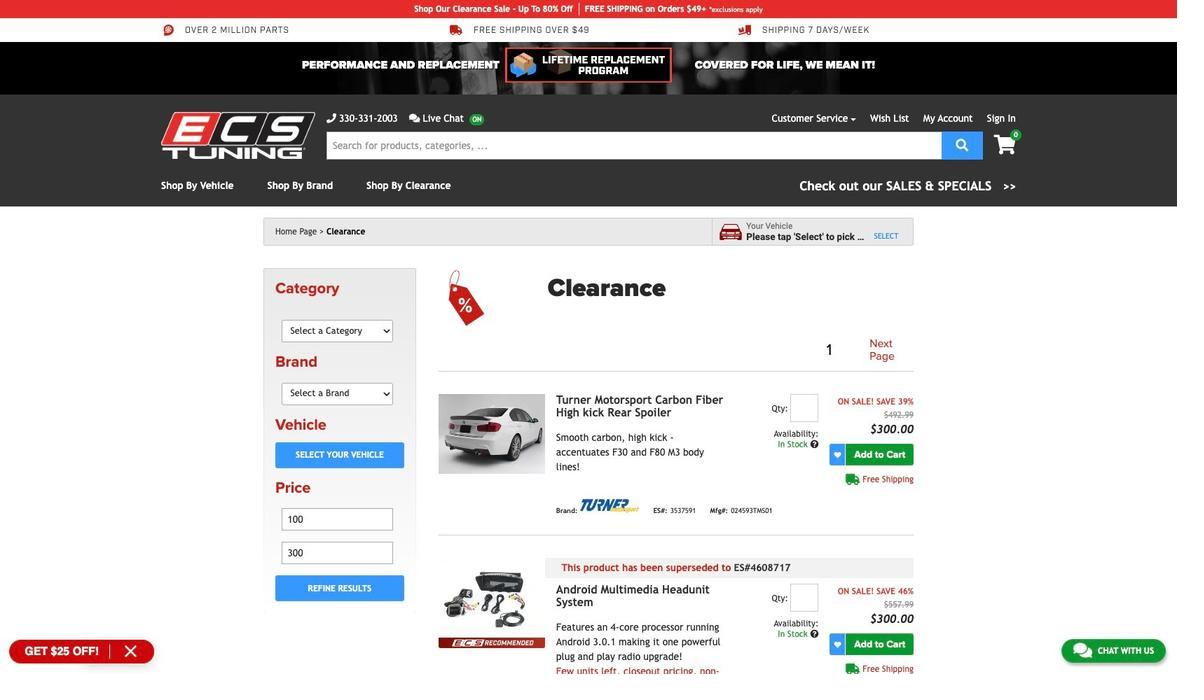 Task type: vqa. For each thing, say whether or not it's contained in the screenshot.
the left Wish
no



Task type: describe. For each thing, give the bounding box(es) containing it.
paginated product list navigation navigation
[[548, 336, 914, 366]]

1 question circle image from the top
[[811, 441, 819, 449]]

es#3537591 - 024593tms01 - turner motorsport carbon fiber high kick rear spoiler - smooth carbon, high kick - accentuates f30 and f80 m3 body lines! - turner motorsport - bmw image
[[439, 395, 545, 475]]

turner motorsport - corporate logo image
[[581, 500, 640, 514]]

ecs tuning image
[[161, 112, 315, 159]]

Max Price number field
[[281, 543, 393, 565]]

es#3618981 - ub8512 - android multimedia headunit system  - features an 4-core processor running android 3.0.1 making it one powerful plug and play radio upgrade! - bremmen parts - bmw image
[[439, 559, 545, 639]]

add to wish list image for 2nd question circle icon from the top
[[834, 642, 841, 649]]

ecs tuning recommends this product. image
[[439, 639, 545, 649]]



Task type: locate. For each thing, give the bounding box(es) containing it.
Search text field
[[327, 132, 942, 160]]

lifetime replacement program banner image
[[505, 48, 672, 83]]

2 question circle image from the top
[[811, 631, 819, 639]]

search image
[[956, 138, 969, 151]]

2 add to wish list image from the top
[[834, 642, 841, 649]]

comments image
[[409, 114, 420, 123]]

1 vertical spatial question circle image
[[811, 631, 819, 639]]

add to wish list image for 2nd question circle icon from the bottom
[[834, 452, 841, 459]]

1 vertical spatial add to wish list image
[[834, 642, 841, 649]]

comments image
[[1074, 643, 1093, 660]]

phone image
[[327, 114, 336, 123]]

Min Price number field
[[281, 509, 393, 531]]

0 vertical spatial question circle image
[[811, 441, 819, 449]]

None number field
[[791, 395, 819, 423], [791, 585, 819, 613], [791, 395, 819, 423], [791, 585, 819, 613]]

shopping cart image
[[994, 135, 1016, 155]]

add to wish list image
[[834, 452, 841, 459], [834, 642, 841, 649]]

0 vertical spatial add to wish list image
[[834, 452, 841, 459]]

question circle image
[[811, 441, 819, 449], [811, 631, 819, 639]]

1 add to wish list image from the top
[[834, 452, 841, 459]]



